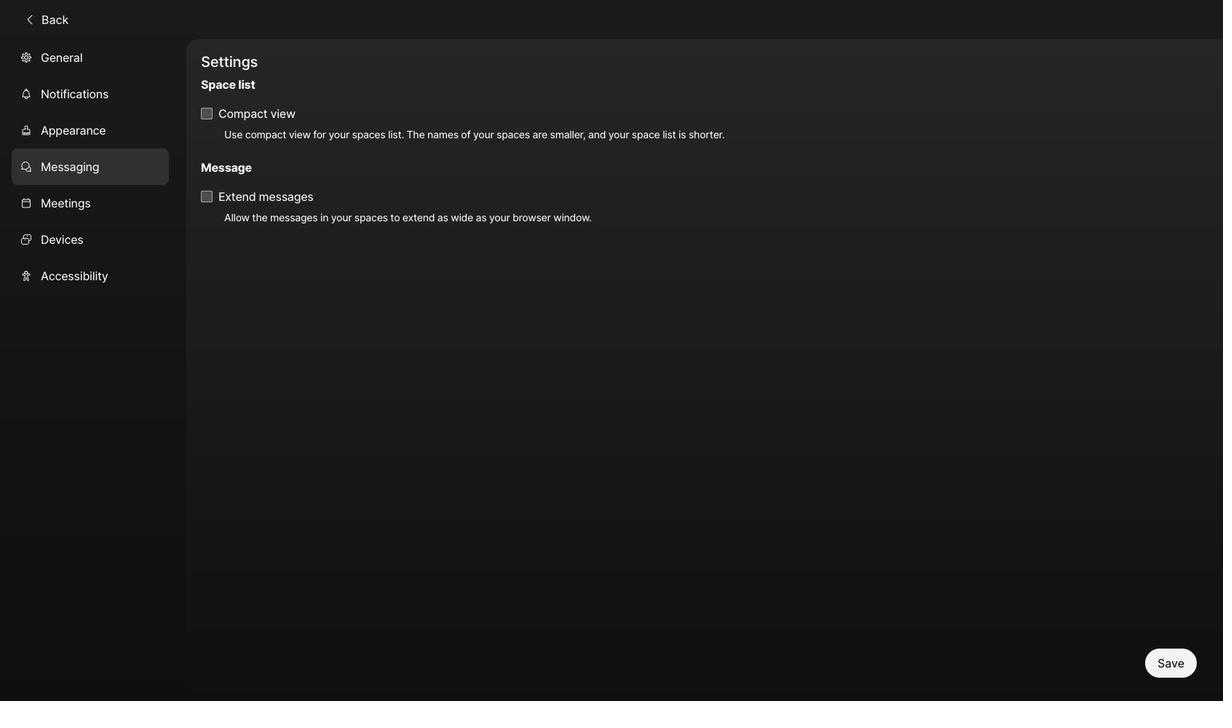 Task type: locate. For each thing, give the bounding box(es) containing it.
messaging tab
[[12, 148, 169, 185]]

accessibility tab
[[12, 258, 169, 294]]

appearance tab
[[12, 112, 169, 148]]

general tab
[[12, 39, 169, 76]]



Task type: describe. For each thing, give the bounding box(es) containing it.
devices tab
[[12, 221, 169, 258]]

notifications tab
[[12, 76, 169, 112]]

meetings tab
[[12, 185, 169, 221]]

settings navigation
[[0, 39, 186, 701]]



Task type: vqa. For each thing, say whether or not it's contained in the screenshot.
the Meetings tab
yes



